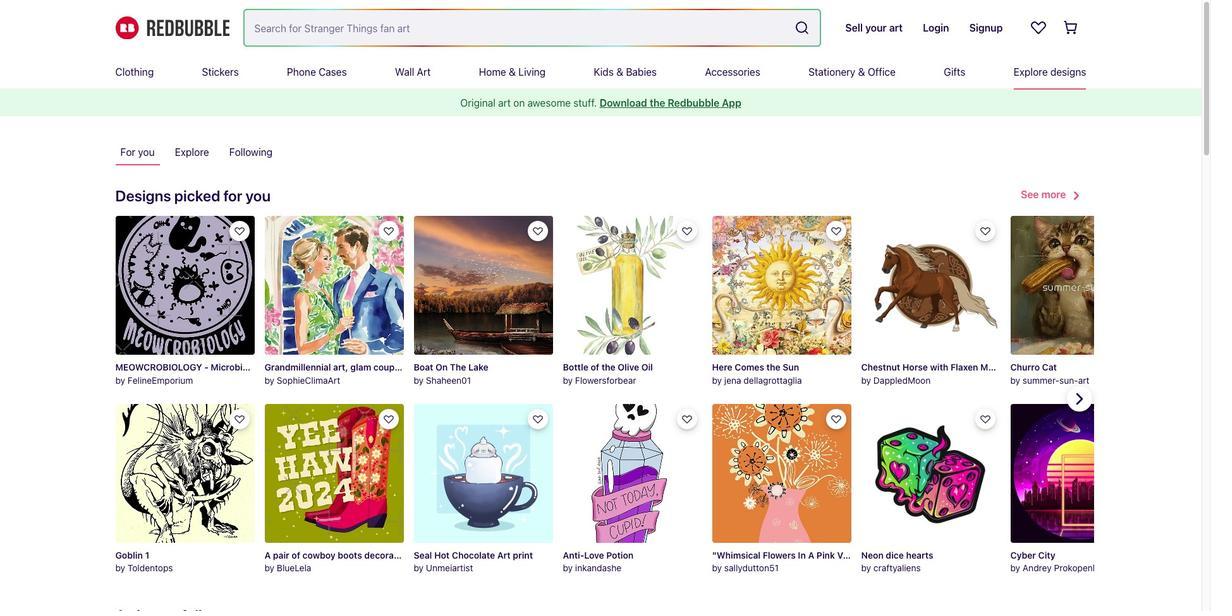 Task type: vqa. For each thing, say whether or not it's contained in the screenshot.


Task type: locate. For each thing, give the bounding box(es) containing it.
by down "whimsical
[[712, 563, 722, 574]]

1 & from the left
[[509, 66, 516, 78]]

salsysafrano.
[[878, 550, 937, 561]]

hot
[[434, 550, 450, 561]]

art inside menu bar
[[417, 66, 431, 78]]

wall art
[[395, 66, 431, 78]]

by inside the cyber city by andrey prokopenko
[[1010, 563, 1020, 574]]

by down goblin
[[115, 563, 125, 574]]

bluelela
[[277, 563, 311, 574]]

2 horizontal spatial &
[[858, 66, 865, 78]]

1 horizontal spatial &
[[616, 66, 623, 78]]

designs picked for you
[[115, 187, 271, 205]]

1 horizontal spatial explore
[[1014, 66, 1048, 78]]

tail
[[1024, 362, 1039, 373]]

by down cyber
[[1010, 563, 1020, 574]]

by down seal
[[414, 563, 424, 574]]

explore left designs
[[1014, 66, 1048, 78]]

by left bluelela
[[265, 563, 274, 574]]

print
[[513, 550, 533, 561]]

0 horizontal spatial explore
[[175, 147, 209, 158]]

see more link
[[1021, 186, 1086, 206]]

office
[[868, 66, 896, 78]]

& right kids
[[616, 66, 623, 78]]

1 horizontal spatial art
[[497, 550, 511, 561]]

0 vertical spatial explore
[[1014, 66, 1048, 78]]

flowersforbear
[[575, 375, 636, 386]]

by inside goblin 1 by toldentops
[[115, 563, 125, 574]]

by
[[115, 375, 125, 386], [265, 375, 274, 386], [414, 375, 424, 386], [563, 375, 573, 386], [712, 375, 722, 386], [861, 375, 871, 386], [1010, 375, 1020, 386], [115, 563, 125, 574], [265, 563, 274, 574], [414, 563, 424, 574], [563, 563, 573, 574], [712, 563, 722, 574], [861, 563, 871, 574], [1010, 563, 1020, 574]]

dellagrottaglia
[[744, 375, 802, 386]]

see more
[[1021, 189, 1066, 201]]

2 with from the left
[[1041, 362, 1059, 373]]

and
[[1006, 362, 1022, 373]]

meowcrobiology - microbiology cats by felineemporium
[[115, 362, 286, 386]]

0 vertical spatial art
[[498, 97, 511, 109]]

with
[[930, 362, 948, 373], [1041, 362, 1059, 373]]

prokopenko
[[1054, 563, 1102, 574]]

& for office
[[858, 66, 865, 78]]

following link
[[224, 139, 278, 166]]

0 horizontal spatial you
[[138, 147, 155, 158]]

oil
[[641, 362, 653, 373]]

knotwork
[[1088, 362, 1129, 373]]

explore up 'designs picked for you' on the left top of the page
[[175, 147, 209, 158]]

0 horizontal spatial with
[[930, 362, 948, 373]]

gifts link
[[944, 56, 965, 88]]

wall
[[395, 66, 414, 78]]

0 horizontal spatial the
[[602, 362, 615, 373]]

home & living
[[479, 66, 546, 78]]

explore designs link
[[1014, 56, 1086, 88]]

flaxen
[[951, 362, 978, 373]]

by down 'chestnut'
[[861, 375, 871, 386]]

cyber
[[1010, 550, 1036, 561]]

phone
[[287, 66, 316, 78]]

0 vertical spatial art
[[417, 66, 431, 78]]

churro cat by summer-sun-art
[[1010, 362, 1089, 386]]

sallydutton51
[[724, 563, 779, 574]]

by inside here comes the sun by jena dellagrottaglia
[[712, 375, 722, 386]]

1 horizontal spatial art
[[1078, 375, 1089, 386]]

1 vertical spatial art
[[497, 550, 511, 561]]

by down drinking
[[414, 375, 424, 386]]

&
[[509, 66, 516, 78], [616, 66, 623, 78], [858, 66, 865, 78]]

meowcrobiology
[[115, 362, 202, 373]]

sophieclimaart
[[277, 375, 340, 386]]

grandmillennial
[[265, 362, 331, 373]]

accessories link
[[705, 56, 760, 88]]

felineemporium
[[128, 375, 193, 386]]

art down celtic
[[1078, 375, 1089, 386]]

cat
[[1042, 362, 1057, 373]]

2 horizontal spatial the
[[767, 362, 780, 373]]

anti-
[[563, 550, 584, 561]]

the inside here comes the sun by jena dellagrottaglia
[[767, 362, 780, 373]]

1 horizontal spatial you
[[246, 187, 271, 205]]

picked
[[174, 187, 220, 205]]

clothing link
[[115, 56, 154, 88]]

art left print
[[497, 550, 511, 561]]

explore
[[1014, 66, 1048, 78], [175, 147, 209, 158]]

by down cats
[[265, 375, 274, 386]]

& left living
[[509, 66, 516, 78]]

glam
[[350, 362, 371, 373]]

for you
[[120, 147, 155, 158]]

2 & from the left
[[616, 66, 623, 78]]

a
[[808, 550, 814, 561]]

1 horizontal spatial with
[[1041, 362, 1059, 373]]

1 vertical spatial art
[[1078, 375, 1089, 386]]

Search term search field
[[244, 10, 790, 46]]

boat
[[414, 362, 433, 373]]

0 horizontal spatial &
[[509, 66, 516, 78]]

& for babies
[[616, 66, 623, 78]]

by left felineemporium
[[115, 375, 125, 386]]

by down bottle at the left
[[563, 375, 573, 386]]

goblin
[[115, 550, 143, 561]]

by inside grandmillennial art, glam couple drinking champaign by sophieclimaart
[[265, 375, 274, 386]]

with up summer-
[[1041, 362, 1059, 373]]

None field
[[244, 10, 820, 46]]

in
[[798, 550, 806, 561]]

the up the dellagrottaglia
[[767, 362, 780, 373]]

"whimsical flowers in a pink vase" by salsysafrano. by sallydutton51
[[712, 550, 937, 574]]

art inside churro cat by summer-sun-art
[[1078, 375, 1089, 386]]

by down the and on the bottom right
[[1010, 375, 1020, 386]]

the inside bottle of the olive oil by flowersforbear
[[602, 362, 615, 373]]

you inside for you link
[[138, 147, 155, 158]]

stationery
[[809, 66, 855, 78]]

menu bar
[[115, 56, 1086, 88]]

art
[[417, 66, 431, 78], [497, 550, 511, 561]]

babies
[[626, 66, 657, 78]]

art right wall
[[417, 66, 431, 78]]

city
[[1038, 550, 1055, 561]]

home & living link
[[479, 56, 546, 88]]

by inside 'chestnut horse with flaxen mane and tail with celtic knotwork by dappledmoon'
[[861, 375, 871, 386]]

& left office
[[858, 66, 865, 78]]

art left on
[[498, 97, 511, 109]]

0 horizontal spatial art
[[417, 66, 431, 78]]

by down by
[[861, 563, 871, 574]]

mane
[[980, 362, 1004, 373]]

andrey
[[1023, 563, 1052, 574]]

by down anti-
[[563, 563, 573, 574]]

more
[[1041, 189, 1066, 201]]

here comes the sun by jena dellagrottaglia
[[712, 362, 802, 386]]

kids
[[594, 66, 614, 78]]

3 & from the left
[[858, 66, 865, 78]]

the for here comes the sun
[[767, 362, 780, 373]]

explore for explore
[[175, 147, 209, 158]]

cats
[[268, 362, 286, 373]]

pink
[[817, 550, 835, 561]]

0 vertical spatial you
[[138, 147, 155, 158]]

shaheen01
[[426, 375, 471, 386]]

living
[[518, 66, 546, 78]]

following
[[229, 147, 273, 158]]

with right horse
[[930, 362, 948, 373]]

by down here
[[712, 375, 722, 386]]

microbiology
[[211, 362, 266, 373]]

1 vertical spatial explore
[[175, 147, 209, 158]]

chestnut horse with flaxen mane and tail with celtic knotwork by dappledmoon
[[861, 362, 1129, 386]]

dappledmoon
[[874, 375, 931, 386]]

redbubble logo image
[[115, 16, 229, 39]]

the right download
[[650, 97, 665, 109]]

the up the flowersforbear in the bottom of the page
[[602, 362, 615, 373]]

1 horizontal spatial the
[[650, 97, 665, 109]]

comes
[[735, 362, 764, 373]]



Task type: describe. For each thing, give the bounding box(es) containing it.
-
[[204, 362, 209, 373]]

couple
[[373, 362, 402, 373]]

by inside seal hot chocolate art print by unmeiartist
[[414, 563, 424, 574]]

explore link
[[170, 139, 214, 166]]

download the redbubble app link
[[600, 97, 741, 109]]

download
[[600, 97, 647, 109]]

churro
[[1010, 362, 1040, 373]]

inkandashe
[[575, 563, 621, 574]]

for
[[223, 187, 242, 205]]

vase"
[[837, 550, 862, 561]]

seal hot chocolate art print by unmeiartist
[[414, 550, 533, 574]]

original art on awesome stuff. download the redbubble app
[[460, 97, 741, 109]]

craftyaliens
[[874, 563, 921, 574]]

jena
[[724, 375, 741, 386]]

phone cases link
[[287, 56, 347, 88]]

by bluelela
[[265, 563, 311, 574]]

anti-love potion by inkandashe
[[563, 550, 634, 574]]

redbubble
[[668, 97, 719, 109]]

stationery & office
[[809, 66, 896, 78]]

horse
[[903, 362, 928, 373]]

phone cases
[[287, 66, 347, 78]]

gifts
[[944, 66, 965, 78]]

awesome
[[528, 97, 571, 109]]

on
[[513, 97, 525, 109]]

designs
[[115, 187, 171, 205]]

celtic
[[1061, 362, 1086, 373]]

art,
[[333, 362, 348, 373]]

by inside boat on the lake by shaheen01
[[414, 375, 424, 386]]

by inside churro cat by summer-sun-art
[[1010, 375, 1020, 386]]

& for living
[[509, 66, 516, 78]]

sun
[[783, 362, 799, 373]]

of
[[591, 362, 599, 373]]

kids & babies
[[594, 66, 657, 78]]

toldentops
[[128, 563, 173, 574]]

hearts
[[906, 550, 933, 561]]

drinking
[[404, 362, 439, 373]]

stickers
[[202, 66, 239, 78]]

by bluelela link
[[265, 404, 404, 582]]

by inside 'anti-love potion by inkandashe'
[[563, 563, 573, 574]]

bottle of the olive oil by flowersforbear
[[563, 362, 653, 386]]

lake
[[468, 362, 488, 373]]

see
[[1021, 189, 1039, 201]]

stickers link
[[202, 56, 239, 88]]

neon dice hearts by craftyaliens
[[861, 550, 933, 574]]

goblin 1 by toldentops
[[115, 550, 173, 574]]

kids & babies link
[[594, 56, 657, 88]]

explore for explore designs
[[1014, 66, 1048, 78]]

wall art link
[[395, 56, 431, 88]]

by inside bottle of the olive oil by flowersforbear
[[563, 375, 573, 386]]

by inside meowcrobiology - microbiology cats by felineemporium
[[115, 375, 125, 386]]

grandmillennial art, glam couple drinking champaign by sophieclimaart
[[265, 362, 489, 386]]

the for bottle of the olive oil
[[602, 362, 615, 373]]

here
[[712, 362, 732, 373]]

olive
[[618, 362, 639, 373]]

stationery & office link
[[809, 56, 896, 88]]

designs
[[1050, 66, 1086, 78]]

dice
[[886, 550, 904, 561]]

seal
[[414, 550, 432, 561]]

boat on the lake by shaheen01
[[414, 362, 488, 386]]

by inside neon dice hearts by craftyaliens
[[861, 563, 871, 574]]

champaign
[[442, 362, 489, 373]]

by inside "whimsical flowers in a pink vase" by salsysafrano. by sallydutton51
[[712, 563, 722, 574]]

art inside seal hot chocolate art print by unmeiartist
[[497, 550, 511, 561]]

love
[[584, 550, 604, 561]]

flowers
[[763, 550, 796, 561]]

for
[[120, 147, 135, 158]]

for you link
[[115, 139, 160, 166]]

unmeiartist
[[426, 563, 473, 574]]

by
[[865, 550, 876, 561]]

0 horizontal spatial art
[[498, 97, 511, 109]]

1
[[145, 550, 149, 561]]

menu bar containing clothing
[[115, 56, 1086, 88]]

1 with from the left
[[930, 362, 948, 373]]

chestnut
[[861, 362, 900, 373]]

neon
[[861, 550, 884, 561]]

sun-
[[1059, 375, 1078, 386]]

accessories
[[705, 66, 760, 78]]

1 vertical spatial you
[[246, 187, 271, 205]]

home
[[479, 66, 506, 78]]

bottle
[[563, 362, 588, 373]]



